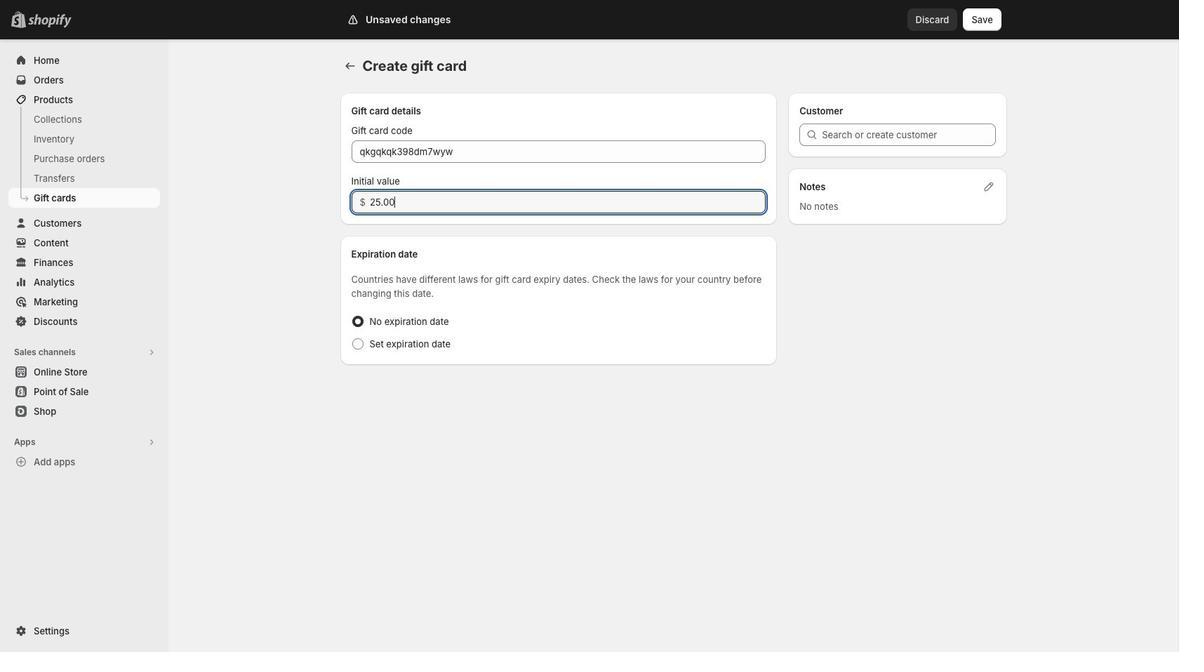 Task type: locate. For each thing, give the bounding box(es) containing it.
  text field
[[370, 191, 766, 213]]

None text field
[[351, 140, 766, 163]]



Task type: describe. For each thing, give the bounding box(es) containing it.
shopify image
[[31, 14, 74, 28]]

Search or create customer text field
[[822, 124, 996, 146]]



Task type: vqa. For each thing, say whether or not it's contained in the screenshot.
dialog
no



